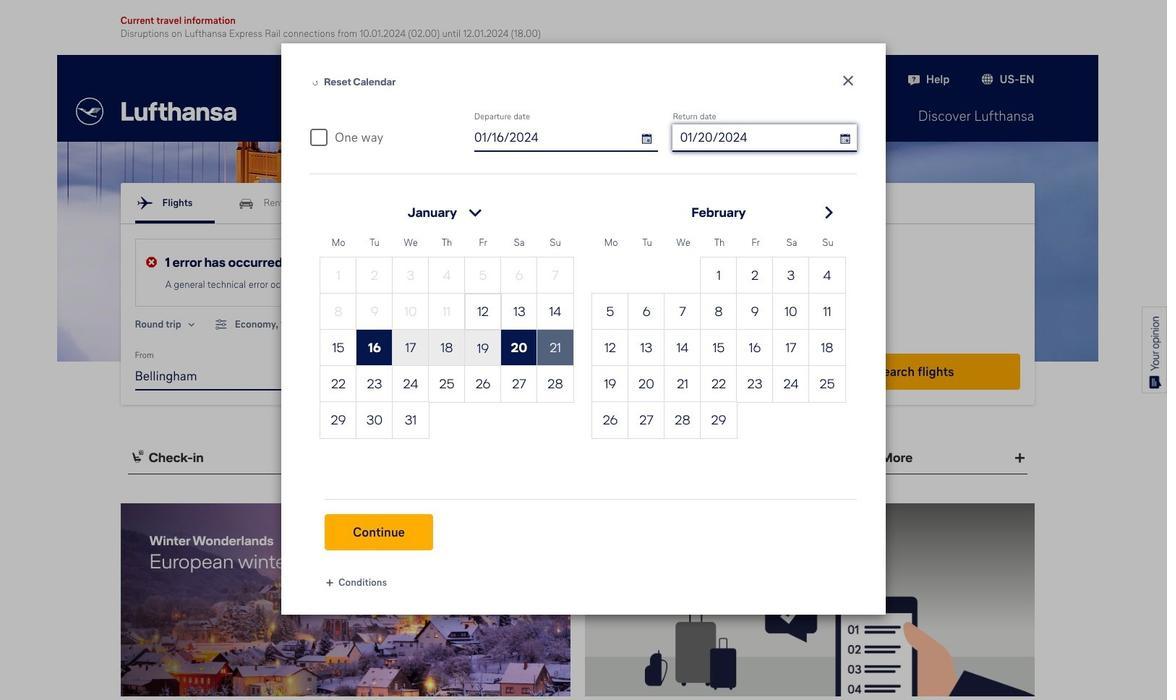 Task type: locate. For each thing, give the bounding box(es) containing it.
calendar application
[[304, 188, 1167, 477]]

dialog
[[281, 43, 1167, 615]]

1 horizontal spatial tab
[[813, 442, 1027, 474]]

close image
[[840, 72, 857, 90]]

open menu button
[[401, 202, 493, 223]]

left image
[[979, 71, 996, 88], [310, 78, 320, 88], [211, 315, 231, 335]]

1 horizontal spatial left image
[[310, 78, 320, 88]]

0 horizontal spatial left image
[[211, 315, 231, 335]]

0 vertical spatial tab list
[[135, 183, 1020, 223]]

1 tab from the left
[[128, 442, 342, 474]]

0 horizontal spatial tab
[[128, 442, 342, 474]]

move forward to switch to the next month. image
[[818, 202, 840, 223]]

tab list
[[135, 183, 1020, 223], [120, 442, 1035, 474]]

Departure - return text field
[[585, 363, 795, 389]]

Departure date text field
[[474, 124, 644, 150]]

2 tab from the left
[[813, 442, 1027, 474]]

tab
[[128, 442, 342, 474], [813, 442, 1027, 474]]



Task type: vqa. For each thing, say whether or not it's contained in the screenshot.
Open Menu 'Button' at the top left
yes



Task type: describe. For each thing, give the bounding box(es) containing it.
Return date text field
[[680, 124, 857, 150]]

right image
[[464, 202, 486, 223]]

lufthansa logo, back to homepage image
[[76, 98, 236, 125]]

2 horizontal spatial left image
[[979, 71, 996, 88]]

standalone image
[[344, 367, 361, 384]]

1 vertical spatial tab list
[[120, 442, 1035, 474]]

svg image
[[905, 71, 923, 88]]



